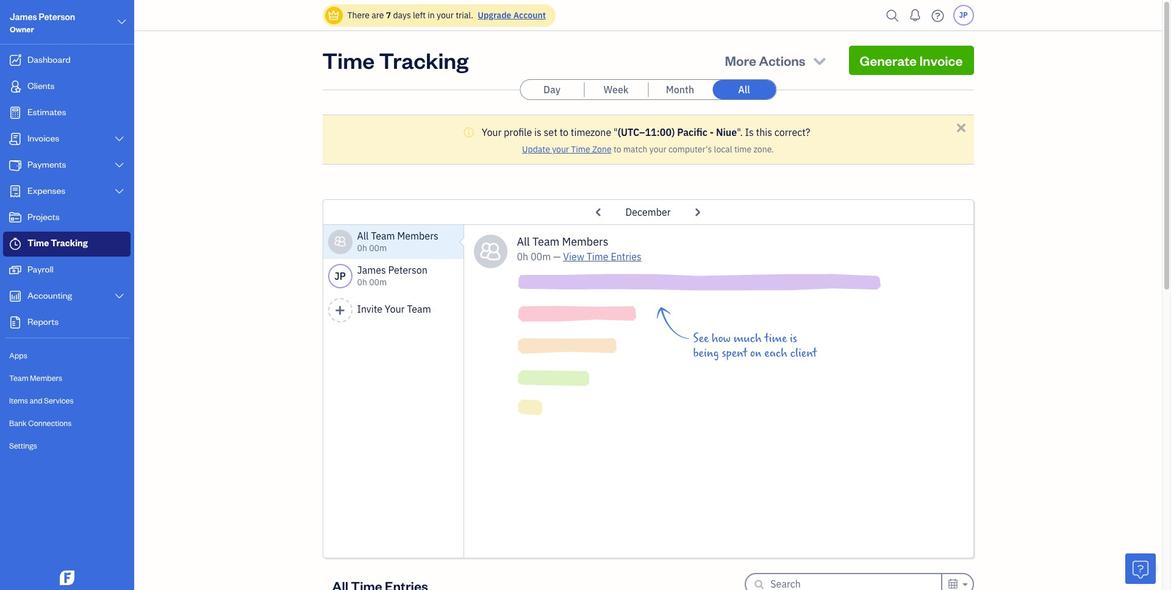 Task type: describe. For each thing, give the bounding box(es) containing it.
items and services
[[9, 396, 74, 406]]

is
[[745, 126, 754, 139]]

report image
[[8, 317, 23, 329]]

reports
[[27, 316, 59, 328]]

estimate image
[[8, 107, 23, 119]]

users image
[[334, 235, 347, 250]]

projects
[[27, 211, 60, 223]]

00m for all team members 0h 00m
[[369, 243, 387, 254]]

zone.
[[754, 144, 774, 155]]

payments
[[27, 159, 66, 170]]

account
[[514, 10, 546, 21]]

tracking inside main element
[[51, 237, 88, 249]]

client
[[791, 347, 817, 361]]

dashboard
[[27, 54, 71, 65]]

client image
[[8, 81, 23, 93]]

0 vertical spatial your
[[482, 126, 502, 139]]

connections
[[28, 419, 72, 428]]

actions
[[759, 52, 806, 69]]

set
[[544, 126, 558, 139]]

generate
[[860, 52, 917, 69]]

james peterson 0h 00m
[[357, 264, 428, 288]]

all for all
[[739, 84, 750, 96]]

0h for all team members 0h 00m
[[357, 243, 367, 254]]

pacific
[[677, 126, 708, 139]]

time down there
[[323, 46, 375, 74]]

bank connections
[[9, 419, 72, 428]]

0 vertical spatial tracking
[[379, 46, 469, 74]]

project image
[[8, 212, 23, 224]]

payroll
[[27, 264, 54, 275]]

week link
[[585, 80, 648, 99]]

1 horizontal spatial your
[[552, 144, 569, 155]]

time tracking link
[[3, 232, 131, 257]]

your for zone
[[650, 144, 667, 155]]

invoices
[[27, 132, 59, 144]]

owner
[[10, 24, 34, 34]]

search image
[[883, 6, 903, 25]]

items and services link
[[3, 391, 131, 412]]

update your time zone link
[[522, 144, 612, 155]]

chart image
[[8, 290, 23, 303]]

all link
[[713, 80, 776, 99]]

december
[[626, 206, 671, 218]]

dashboard link
[[3, 48, 131, 73]]

services
[[44, 396, 74, 406]]

reports link
[[3, 311, 131, 336]]

bank
[[9, 419, 27, 428]]

update
[[522, 144, 550, 155]]

notifications image
[[906, 3, 925, 27]]

settings
[[9, 441, 37, 451]]

spent
[[722, 347, 748, 361]]

expenses link
[[3, 179, 131, 204]]

all for all team members 0h 00m
[[357, 230, 369, 242]]

all team members 0h 00m — view time entries
[[517, 235, 642, 263]]

team members
[[9, 373, 62, 383]]

invite
[[357, 303, 383, 316]]

invoice image
[[8, 133, 23, 145]]

is inside see how much time is being spent on each client
[[790, 332, 798, 346]]

items
[[9, 396, 28, 406]]

invoices link
[[3, 127, 131, 152]]

(utc–11:00)
[[618, 126, 675, 139]]

there are 7 days left in your trial. upgrade account
[[348, 10, 546, 21]]

expenses
[[27, 185, 65, 197]]

bank connections link
[[3, 413, 131, 435]]

all for all team members 0h 00m — view time entries
[[517, 235, 530, 249]]

how
[[712, 332, 731, 346]]

money image
[[8, 264, 23, 276]]

next month image
[[690, 203, 706, 222]]

-
[[710, 126, 714, 139]]

time tracking inside main element
[[27, 237, 88, 249]]

there
[[348, 10, 370, 21]]

0h inside james peterson 0h 00m
[[357, 277, 367, 288]]

correct?
[[775, 126, 811, 139]]

james peterson owner
[[10, 11, 75, 34]]

james for james peterson 0h 00m
[[357, 264, 386, 276]]

projects link
[[3, 206, 131, 231]]

upgrade
[[478, 10, 512, 21]]

payments link
[[3, 153, 131, 178]]

Search text field
[[771, 575, 942, 591]]

time inside see how much time is being spent on each client
[[765, 332, 787, 346]]

view
[[563, 251, 585, 263]]

entries
[[611, 251, 642, 263]]

members inside team members link
[[30, 373, 62, 383]]

payment image
[[8, 159, 23, 171]]

jp inside dropdown button
[[960, 10, 968, 20]]

0 vertical spatial is
[[535, 126, 542, 139]]

peterson for james peterson 0h 00m
[[388, 264, 428, 276]]

day link
[[521, 80, 584, 99]]

time inside all team members 0h 00m — view time entries
[[587, 251, 609, 263]]

0 vertical spatial time
[[735, 144, 752, 155]]

invoice
[[920, 52, 963, 69]]

0h for all team members 0h 00m — view time entries
[[517, 251, 529, 263]]

see
[[694, 332, 709, 346]]

main element
[[0, 0, 165, 591]]



Task type: locate. For each thing, give the bounding box(es) containing it.
0h
[[357, 243, 367, 254], [517, 251, 529, 263], [357, 277, 367, 288]]

peterson for james peterson owner
[[39, 11, 75, 23]]

0 vertical spatial james
[[10, 11, 37, 23]]

dashboard image
[[8, 54, 23, 67]]

peterson down all team members 0h 00m
[[388, 264, 428, 276]]

0h left the '—'
[[517, 251, 529, 263]]

0 horizontal spatial members
[[30, 373, 62, 383]]

expense image
[[8, 186, 23, 198]]

times image
[[955, 121, 969, 135]]

calendar image
[[948, 577, 959, 591]]

0h inside all team members 0h 00m — view time entries
[[517, 251, 529, 263]]

0 vertical spatial chevron large down image
[[116, 15, 128, 29]]

chevron large down image down invoices link
[[114, 160, 125, 170]]

is
[[535, 126, 542, 139], [790, 332, 798, 346]]

1 vertical spatial chevron large down image
[[114, 160, 125, 170]]

trial.
[[456, 10, 474, 21]]

clients link
[[3, 74, 131, 99]]

accounting link
[[3, 284, 131, 309]]

apps
[[9, 351, 27, 361]]

chevron large down image for expenses
[[114, 187, 125, 197]]

to
[[560, 126, 569, 139], [614, 144, 622, 155]]

chevron large down image for accounting
[[114, 292, 125, 301]]

is up client
[[790, 332, 798, 346]]

0 horizontal spatial all
[[357, 230, 369, 242]]

peterson inside james peterson owner
[[39, 11, 75, 23]]

chevron large down image for invoices
[[114, 134, 125, 144]]

jp down users image
[[335, 270, 346, 283]]

your right info image
[[482, 126, 502, 139]]

0 horizontal spatial your
[[385, 303, 405, 316]]

crown image
[[327, 9, 340, 22]]

team down james peterson 0h 00m on the top left
[[407, 303, 431, 316]]

time right the timer image
[[27, 237, 49, 249]]

members inside all team members 0h 00m
[[397, 230, 439, 242]]

much
[[734, 332, 762, 346]]

profile
[[504, 126, 532, 139]]

more actions
[[725, 52, 806, 69]]

chevron large down image down estimates link
[[114, 134, 125, 144]]

each
[[765, 347, 788, 361]]

members up "items and services"
[[30, 373, 62, 383]]

on
[[751, 347, 762, 361]]

1 horizontal spatial members
[[397, 230, 439, 242]]

timezone
[[571, 126, 612, 139]]

team inside invite your team button
[[407, 303, 431, 316]]

2 horizontal spatial your
[[650, 144, 667, 155]]

invite your team
[[357, 303, 431, 316]]

0 horizontal spatial time tracking
[[27, 237, 88, 249]]

1 vertical spatial peterson
[[388, 264, 428, 276]]

—
[[553, 251, 561, 263]]

peterson inside james peterson 0h 00m
[[388, 264, 428, 276]]

estimates link
[[3, 101, 131, 126]]

jp right 'go to help' image
[[960, 10, 968, 20]]

2 horizontal spatial all
[[739, 84, 750, 96]]

generate invoice button
[[849, 46, 974, 75]]

niue
[[716, 126, 737, 139]]

to right set
[[560, 126, 569, 139]]

"
[[614, 126, 618, 139]]

2 horizontal spatial members
[[562, 235, 609, 249]]

caretdown image
[[961, 578, 968, 591]]

days
[[393, 10, 411, 21]]

your down set
[[552, 144, 569, 155]]

go to help image
[[929, 6, 948, 25]]

this
[[756, 126, 773, 139]]

0 horizontal spatial is
[[535, 126, 542, 139]]

1 horizontal spatial time tracking
[[323, 46, 469, 74]]

your right invite
[[385, 303, 405, 316]]

your inside button
[[385, 303, 405, 316]]

0 horizontal spatial tracking
[[51, 237, 88, 249]]

0 vertical spatial chevron large down image
[[114, 134, 125, 144]]

settings link
[[3, 436, 131, 457]]

team inside all team members 0h 00m — view time entries
[[533, 235, 560, 249]]

chevron large down image
[[114, 134, 125, 144], [114, 160, 125, 170]]

0 vertical spatial time tracking
[[323, 46, 469, 74]]

1 vertical spatial tracking
[[51, 237, 88, 249]]

0 vertical spatial peterson
[[39, 11, 75, 23]]

0 horizontal spatial james
[[10, 11, 37, 23]]

time up each
[[765, 332, 787, 346]]

month
[[666, 84, 695, 96]]

local
[[714, 144, 733, 155]]

clients
[[27, 80, 55, 92]]

members for all team members 0h 00m
[[397, 230, 439, 242]]

1 vertical spatial your
[[385, 303, 405, 316]]

time tracking
[[323, 46, 469, 74], [27, 237, 88, 249]]

info image
[[463, 125, 480, 140]]

zone
[[593, 144, 612, 155]]

james for james peterson owner
[[10, 11, 37, 23]]

to for set
[[560, 126, 569, 139]]

0 horizontal spatial your
[[437, 10, 454, 21]]

members inside all team members 0h 00m — view time entries
[[562, 235, 609, 249]]

james inside james peterson 0h 00m
[[357, 264, 386, 276]]

2 vertical spatial chevron large down image
[[114, 292, 125, 301]]

tracking
[[379, 46, 469, 74], [51, 237, 88, 249]]

0h up invite
[[357, 277, 367, 288]]

members up james peterson 0h 00m on the top left
[[397, 230, 439, 242]]

resource center badge image
[[1126, 554, 1156, 585]]

1 vertical spatial is
[[790, 332, 798, 346]]

and
[[30, 396, 42, 406]]

1 vertical spatial jp
[[335, 270, 346, 283]]

is left set
[[535, 126, 542, 139]]

peterson
[[39, 11, 75, 23], [388, 264, 428, 276]]

all team members 0h 00m
[[357, 230, 439, 254]]

0 horizontal spatial time
[[735, 144, 752, 155]]

0h inside all team members 0h 00m
[[357, 243, 367, 254]]

payroll link
[[3, 258, 131, 283]]

1 horizontal spatial peterson
[[388, 264, 428, 276]]

plus image
[[335, 305, 346, 316]]

00m for all team members 0h 00m — view time entries
[[531, 251, 551, 263]]

2 chevron large down image from the top
[[114, 160, 125, 170]]

james inside james peterson owner
[[10, 11, 37, 23]]

time tracking down projects link
[[27, 237, 88, 249]]

view time entries button
[[563, 250, 642, 264]]

7
[[386, 10, 391, 21]]

to for zone
[[614, 144, 622, 155]]

1 vertical spatial time
[[765, 332, 787, 346]]

estimates
[[27, 106, 66, 118]]

0h right users image
[[357, 243, 367, 254]]

1 horizontal spatial your
[[482, 126, 502, 139]]

peterson up dashboard
[[39, 11, 75, 23]]

1 horizontal spatial tracking
[[379, 46, 469, 74]]

james down all team members 0h 00m
[[357, 264, 386, 276]]

apps link
[[3, 345, 131, 367]]

members
[[397, 230, 439, 242], [562, 235, 609, 249], [30, 373, 62, 383]]

1 horizontal spatial time
[[765, 332, 787, 346]]

previous month image
[[591, 203, 607, 222]]

tracking down projects link
[[51, 237, 88, 249]]

00m up james peterson 0h 00m on the top left
[[369, 243, 387, 254]]

1 vertical spatial time tracking
[[27, 237, 88, 249]]

members up "view"
[[562, 235, 609, 249]]

james up owner
[[10, 11, 37, 23]]

1 vertical spatial chevron large down image
[[114, 187, 125, 197]]

james
[[10, 11, 37, 23], [357, 264, 386, 276]]

0 horizontal spatial peterson
[[39, 11, 75, 23]]

chevron large down image for payments
[[114, 160, 125, 170]]

1 horizontal spatial james
[[357, 264, 386, 276]]

team inside team members link
[[9, 373, 28, 383]]

are
[[372, 10, 384, 21]]

upgrade account link
[[476, 10, 546, 21]]

1 vertical spatial james
[[357, 264, 386, 276]]

accounting
[[27, 290, 72, 301]]

freshbooks image
[[57, 571, 77, 586]]

more actions button
[[714, 46, 839, 75]]

tracking down left
[[379, 46, 469, 74]]

time down timezone
[[571, 144, 591, 155]]

0 vertical spatial to
[[560, 126, 569, 139]]

jp button
[[954, 5, 974, 26]]

day
[[544, 84, 561, 96]]

your right in
[[437, 10, 454, 21]]

time inside main element
[[27, 237, 49, 249]]

team up james peterson 0h 00m on the top left
[[371, 230, 395, 242]]

your down (utc–11:00)
[[650, 144, 667, 155]]

being
[[694, 347, 719, 361]]

team
[[371, 230, 395, 242], [533, 235, 560, 249], [407, 303, 431, 316], [9, 373, 28, 383]]

chevrondown image
[[812, 52, 828, 69]]

00m inside james peterson 0h 00m
[[369, 277, 387, 288]]

all
[[739, 84, 750, 96], [357, 230, 369, 242], [517, 235, 530, 249]]

see how much time is being spent on each client
[[694, 332, 817, 361]]

1 horizontal spatial all
[[517, 235, 530, 249]]

1 chevron large down image from the top
[[114, 134, 125, 144]]

all inside all team members 0h 00m
[[357, 230, 369, 242]]

team up items
[[9, 373, 28, 383]]

chevron large down image inside invoices link
[[114, 134, 125, 144]]

0 horizontal spatial to
[[560, 126, 569, 139]]

time right "view"
[[587, 251, 609, 263]]

1 horizontal spatial is
[[790, 332, 798, 346]]

match
[[624, 144, 648, 155]]

1 horizontal spatial to
[[614, 144, 622, 155]]

00m left the '—'
[[531, 251, 551, 263]]

left
[[413, 10, 426, 21]]

your profile is set to timezone " (utc–11:00) pacific - niue ". is this correct?
[[482, 126, 811, 139]]

in
[[428, 10, 435, 21]]

1 vertical spatial to
[[614, 144, 622, 155]]

more
[[725, 52, 757, 69]]

your
[[437, 10, 454, 21], [552, 144, 569, 155], [650, 144, 667, 155]]

0 horizontal spatial jp
[[335, 270, 346, 283]]

all inside all team members 0h 00m — view time entries
[[517, 235, 530, 249]]

time tracking down days
[[323, 46, 469, 74]]

to right zone
[[614, 144, 622, 155]]

invite your team button
[[323, 294, 464, 328]]

update your time zone to match your computer's local time zone.
[[522, 144, 774, 155]]

00m inside all team members 0h 00m — view time entries
[[531, 251, 551, 263]]

team up the '—'
[[533, 235, 560, 249]]

time down ".
[[735, 144, 752, 155]]

team inside all team members 0h 00m
[[371, 230, 395, 242]]

chevron large down image
[[116, 15, 128, 29], [114, 187, 125, 197], [114, 292, 125, 301]]

members for all team members 0h 00m — view time entries
[[562, 235, 609, 249]]

00m up invite
[[369, 277, 387, 288]]

jp
[[960, 10, 968, 20], [335, 270, 346, 283]]

generate invoice
[[860, 52, 963, 69]]

month link
[[649, 80, 712, 99]]

".
[[737, 126, 743, 139]]

1 horizontal spatial jp
[[960, 10, 968, 20]]

team members link
[[3, 368, 131, 389]]

0 vertical spatial jp
[[960, 10, 968, 20]]

week
[[604, 84, 629, 96]]

00m inside all team members 0h 00m
[[369, 243, 387, 254]]

your for days
[[437, 10, 454, 21]]

timer image
[[8, 238, 23, 250]]



Task type: vqa. For each thing, say whether or not it's contained in the screenshot.
left time
yes



